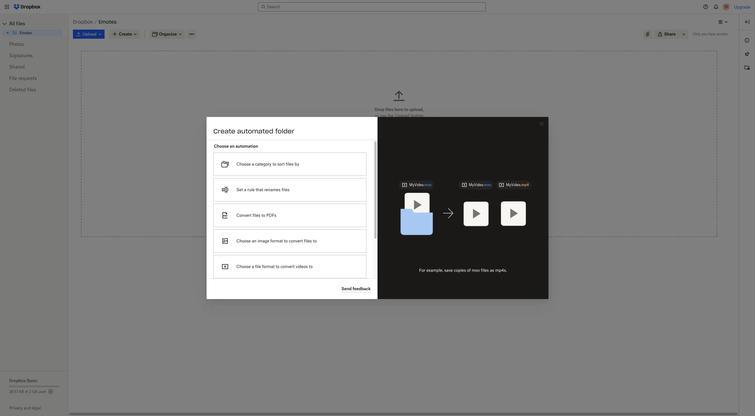 Task type: locate. For each thing, give the bounding box(es) containing it.
1 vertical spatial dropbox
[[9, 379, 26, 383]]

dropbox left '/'
[[73, 19, 93, 25]]

from right import
[[379, 173, 388, 178]]

by
[[295, 162, 299, 167]]

a for rule
[[244, 187, 246, 192]]

dropbox for dropbox / emotes
[[73, 19, 93, 25]]

choose down create
[[214, 144, 229, 149]]

from
[[400, 157, 409, 162], [379, 173, 388, 178]]

convert left videos
[[281, 264, 295, 269]]

1 horizontal spatial from
[[400, 157, 409, 162]]

0 horizontal spatial from
[[379, 173, 388, 178]]

dropbox link
[[73, 18, 93, 26]]

sort
[[277, 162, 285, 167]]

0 vertical spatial automation
[[236, 144, 258, 149]]

1 vertical spatial convert
[[281, 264, 295, 269]]

emotes down all files
[[20, 31, 32, 35]]

from left your
[[400, 157, 409, 162]]

button
[[411, 113, 423, 118]]

0 vertical spatial access
[[717, 32, 728, 36]]

and left the "legal"
[[24, 406, 31, 411]]

photos
[[9, 41, 24, 47]]

a left file
[[252, 264, 254, 269]]

format
[[270, 239, 283, 244], [262, 264, 275, 269]]

request files to be added to this folder
[[364, 189, 438, 193]]

emotes inside the emotes link
[[20, 31, 32, 35]]

1 horizontal spatial emotes
[[99, 19, 117, 25]]

files up videos
[[304, 239, 312, 244]]

1 horizontal spatial dropbox
[[73, 19, 93, 25]]

set a rule that renames files
[[236, 187, 289, 192]]

this right added
[[419, 189, 426, 193]]

0 vertical spatial the
[[388, 113, 394, 118]]

1 horizontal spatial automation
[[434, 268, 456, 273]]

access
[[717, 32, 728, 36], [402, 205, 415, 209]]

all files link
[[9, 19, 68, 28]]

automation down create automated folder
[[236, 144, 258, 149]]

create
[[213, 127, 235, 135]]

0 horizontal spatial automation
[[236, 144, 258, 149]]

drop
[[375, 107, 384, 112]]

signatures link
[[9, 50, 59, 61]]

share inside share button
[[664, 32, 676, 36]]

category
[[255, 162, 271, 167]]

access for have
[[717, 32, 728, 36]]

choose down choose an automation
[[236, 162, 251, 167]]

files
[[16, 21, 25, 26], [27, 87, 36, 93], [385, 107, 394, 112], [286, 162, 294, 167], [282, 187, 289, 192], [381, 189, 390, 193], [253, 213, 260, 218], [304, 239, 312, 244]]

it
[[498, 268, 500, 273]]

0 vertical spatial convert
[[289, 239, 303, 244]]

and
[[377, 205, 384, 209], [24, 406, 31, 411]]

convert up videos
[[289, 239, 303, 244]]

0 horizontal spatial and
[[24, 406, 31, 411]]

choose
[[214, 144, 229, 149], [236, 162, 251, 167], [236, 239, 251, 244], [236, 264, 251, 269]]

1 vertical spatial automation
[[434, 268, 456, 273]]

1 horizontal spatial the
[[463, 268, 469, 273]]

a left category
[[252, 162, 254, 167]]

this
[[379, 157, 386, 162], [419, 189, 426, 193], [421, 205, 428, 209]]

more ways to add content
[[374, 142, 424, 147]]

and for legal
[[24, 406, 31, 411]]

emotes
[[99, 19, 117, 25], [20, 31, 32, 35]]

of
[[25, 390, 28, 394]]

0 horizontal spatial the
[[388, 113, 394, 118]]

used
[[38, 390, 46, 394]]

dropbox up 28.57
[[9, 379, 26, 383]]

the inside 'drop files here to upload, or use the 'upload' button'
[[388, 113, 394, 118]]

0 vertical spatial dropbox
[[73, 19, 93, 25]]

2 vertical spatial a
[[252, 264, 254, 269]]

open pinned items image
[[744, 51, 750, 58]]

an left image on the bottom of page
[[252, 239, 256, 244]]

on
[[457, 268, 462, 273]]

to
[[404, 107, 408, 112], [396, 142, 400, 147], [273, 162, 276, 167], [391, 189, 394, 193], [414, 189, 418, 193], [416, 205, 420, 209], [261, 213, 265, 218], [284, 239, 288, 244], [313, 239, 317, 244], [276, 264, 279, 269], [309, 264, 313, 269], [477, 268, 481, 273]]

dropbox for dropbox basic
[[9, 379, 26, 383]]

renames
[[264, 187, 281, 192]]

files down file requests link
[[27, 87, 36, 93]]

1 vertical spatial emotes
[[20, 31, 32, 35]]

0 horizontal spatial emotes
[[20, 31, 32, 35]]

files inside more ways to add content element
[[381, 189, 390, 193]]

photos link
[[9, 38, 59, 50]]

files left be on the right of page
[[381, 189, 390, 193]]

format right image on the bottom of page
[[270, 239, 283, 244]]

videos
[[296, 264, 308, 269]]

privacy
[[9, 406, 23, 411]]

automation left on
[[434, 268, 456, 273]]

gb
[[32, 390, 37, 394]]

0 vertical spatial format
[[270, 239, 283, 244]]

select an automation on the left to preview it here.
[[415, 268, 511, 273]]

choose for choose a file format to convert videos to
[[236, 264, 251, 269]]

automation
[[236, 144, 258, 149], [434, 268, 456, 273]]

request
[[364, 189, 380, 193]]

1 vertical spatial this
[[419, 189, 426, 193]]

file
[[255, 264, 261, 269]]

0 horizontal spatial an
[[230, 144, 235, 149]]

drop files here to upload, or use the 'upload' button
[[375, 107, 424, 118]]

a for file
[[252, 264, 254, 269]]

choose left file
[[236, 264, 251, 269]]

the right on
[[463, 268, 469, 273]]

your
[[410, 157, 418, 162]]

1 horizontal spatial an
[[252, 239, 256, 244]]

an right select
[[428, 268, 433, 273]]

send
[[341, 286, 352, 291]]

0 horizontal spatial share
[[364, 205, 376, 209]]

access right manage
[[402, 205, 415, 209]]

more
[[374, 142, 384, 147]]

1 vertical spatial an
[[252, 239, 256, 244]]

1 horizontal spatial access
[[717, 32, 728, 36]]

shared
[[9, 64, 25, 70]]

convert for files
[[289, 239, 303, 244]]

1 horizontal spatial share
[[664, 32, 676, 36]]

1 vertical spatial a
[[244, 187, 246, 192]]

all files tree
[[1, 19, 68, 37]]

1 vertical spatial access
[[402, 205, 415, 209]]

1 vertical spatial the
[[463, 268, 469, 273]]

files right all at the top
[[16, 21, 25, 26]]

2 horizontal spatial an
[[428, 268, 433, 273]]

open details pane image
[[744, 19, 750, 25]]

an for choose an image format to convert files to
[[252, 239, 256, 244]]

convert
[[289, 239, 303, 244], [281, 264, 295, 269]]

to inside 'drop files here to upload, or use the 'upload' button'
[[404, 107, 408, 112]]

files up the use
[[385, 107, 394, 112]]

emotes right '/'
[[99, 19, 117, 25]]

all
[[9, 21, 15, 26]]

choose for choose an image format to convert files to
[[236, 239, 251, 244]]

privacy and legal
[[9, 406, 41, 411]]

ways
[[385, 142, 395, 147]]

1 vertical spatial format
[[262, 264, 275, 269]]

and left manage
[[377, 205, 384, 209]]

a right set
[[244, 187, 246, 192]]

upload,
[[409, 107, 424, 112]]

2 vertical spatial an
[[428, 268, 433, 273]]

a
[[252, 162, 254, 167], [244, 187, 246, 192], [252, 264, 254, 269]]

and inside more ways to add content element
[[377, 205, 384, 209]]

an down create
[[230, 144, 235, 149]]

the right the use
[[388, 113, 394, 118]]

share
[[664, 32, 676, 36], [364, 205, 376, 209]]

0 horizontal spatial dropbox
[[9, 379, 26, 383]]

0 vertical spatial and
[[377, 205, 384, 209]]

this right access
[[379, 157, 386, 162]]

files inside tree
[[16, 21, 25, 26]]

0 vertical spatial share
[[664, 32, 676, 36]]

1 horizontal spatial and
[[377, 205, 384, 209]]

dropbox
[[73, 19, 93, 25], [9, 379, 26, 383]]

access inside more ways to add content element
[[402, 205, 415, 209]]

convert for videos
[[281, 264, 295, 269]]

2 vertical spatial this
[[421, 205, 428, 209]]

1 vertical spatial from
[[379, 173, 388, 178]]

0 vertical spatial emotes
[[99, 19, 117, 25]]

this down "request files to be added to this folder"
[[421, 205, 428, 209]]

1 vertical spatial and
[[24, 406, 31, 411]]

choose left image on the bottom of page
[[236, 239, 251, 244]]

access this folder from your desktop
[[364, 157, 434, 162]]

the
[[388, 113, 394, 118], [463, 268, 469, 273]]

share inside more ways to add content element
[[364, 205, 376, 209]]

1 vertical spatial share
[[364, 205, 376, 209]]

access right have on the top of page
[[717, 32, 728, 36]]

create automated folder dialog
[[207, 117, 548, 332]]

files right renames
[[282, 187, 289, 192]]

convert files to pdfs
[[236, 213, 276, 218]]

files inside 'drop files here to upload, or use the 'upload' button'
[[385, 107, 394, 112]]

more ways to add content element
[[351, 142, 448, 219]]

and for manage
[[377, 205, 384, 209]]

rule
[[247, 187, 255, 192]]

deleted files link
[[9, 84, 59, 95]]

a for category
[[252, 162, 254, 167]]

0 vertical spatial an
[[230, 144, 235, 149]]

0 vertical spatial a
[[252, 162, 254, 167]]

format right file
[[262, 264, 275, 269]]

share left the only
[[664, 32, 676, 36]]

an
[[230, 144, 235, 149], [252, 239, 256, 244], [428, 268, 433, 273]]

0 horizontal spatial access
[[402, 205, 415, 209]]

share down request
[[364, 205, 376, 209]]



Task type: vqa. For each thing, say whether or not it's contained in the screenshot.
Share within BUTTON
yes



Task type: describe. For each thing, give the bounding box(es) containing it.
feedback
[[353, 286, 371, 291]]

be
[[395, 189, 400, 193]]

google
[[389, 173, 402, 178]]

import from google drive
[[364, 173, 413, 178]]

share button
[[654, 30, 679, 39]]

access for manage
[[402, 205, 415, 209]]

drive
[[403, 173, 413, 178]]

open activity image
[[744, 64, 750, 71]]

deleted files
[[9, 87, 36, 93]]

kb
[[19, 390, 24, 394]]

all files
[[9, 21, 25, 26]]

upgrade
[[734, 4, 750, 9]]

send feedback button
[[341, 286, 371, 293]]

privacy and legal link
[[9, 406, 68, 411]]

/
[[95, 19, 97, 24]]

share for share and manage access to this folder
[[364, 205, 376, 209]]

shared link
[[9, 61, 59, 73]]

set
[[236, 187, 243, 192]]

requests
[[18, 76, 37, 81]]

select
[[415, 268, 427, 273]]

automation for choose
[[236, 144, 258, 149]]

get more space image
[[47, 389, 54, 395]]

create automated folder
[[213, 127, 294, 135]]

0 vertical spatial from
[[400, 157, 409, 162]]

add
[[401, 142, 408, 147]]

automated
[[237, 127, 273, 135]]

send feedback
[[341, 286, 371, 291]]

dropbox / emotes
[[73, 19, 117, 25]]

only
[[693, 32, 701, 36]]

open information panel image
[[744, 37, 750, 44]]

dropbox logo - go to the homepage image
[[11, 2, 42, 11]]

'upload'
[[395, 113, 410, 118]]

here
[[394, 107, 403, 112]]

2
[[29, 390, 31, 394]]

file
[[9, 76, 17, 81]]

choose a file format to convert videos to
[[236, 264, 313, 269]]

file requests link
[[9, 73, 59, 84]]

basic
[[27, 379, 38, 383]]

manage
[[385, 205, 401, 209]]

an for select an automation on the left to preview it here.
[[428, 268, 433, 273]]

an for choose an automation
[[230, 144, 235, 149]]

preview
[[482, 268, 497, 273]]

28.57
[[9, 390, 18, 394]]

legal
[[32, 406, 41, 411]]

folder inside dialog
[[275, 127, 294, 135]]

0 vertical spatial this
[[379, 157, 386, 162]]

file requests
[[9, 76, 37, 81]]

only you have access
[[693, 32, 728, 36]]

upgrade link
[[734, 4, 750, 9]]

share and manage access to this folder
[[364, 205, 440, 209]]

the inside "create automated folder" dialog
[[463, 268, 469, 273]]

content
[[409, 142, 424, 147]]

pdfs
[[266, 213, 276, 218]]

have
[[708, 32, 716, 36]]

deleted
[[9, 87, 26, 93]]

import
[[364, 173, 378, 178]]

choose for choose a category to sort files by
[[236, 162, 251, 167]]

share for share
[[664, 32, 676, 36]]

convert
[[236, 213, 251, 218]]

format for image
[[270, 239, 283, 244]]

you
[[702, 32, 707, 36]]

here.
[[501, 268, 511, 273]]

global header element
[[0, 0, 755, 14]]

choose an automation
[[214, 144, 258, 149]]

28.57 kb of 2 gb used
[[9, 390, 46, 394]]

dropbox basic
[[9, 379, 38, 383]]

files left the by
[[286, 162, 294, 167]]

signatures
[[9, 53, 33, 58]]

left
[[470, 268, 476, 273]]

use
[[380, 113, 386, 118]]

choose an image format to convert files to
[[236, 239, 317, 244]]

files right convert at the bottom left
[[253, 213, 260, 218]]

emotes link
[[12, 29, 63, 36]]

choose a category to sort files by
[[236, 162, 299, 167]]

or
[[375, 113, 379, 118]]

desktop
[[419, 157, 434, 162]]

access
[[364, 157, 378, 162]]

added
[[401, 189, 413, 193]]

automation for select
[[434, 268, 456, 273]]

format for file
[[262, 264, 275, 269]]

that
[[256, 187, 263, 192]]

image
[[258, 239, 269, 244]]

choose for choose an automation
[[214, 144, 229, 149]]



